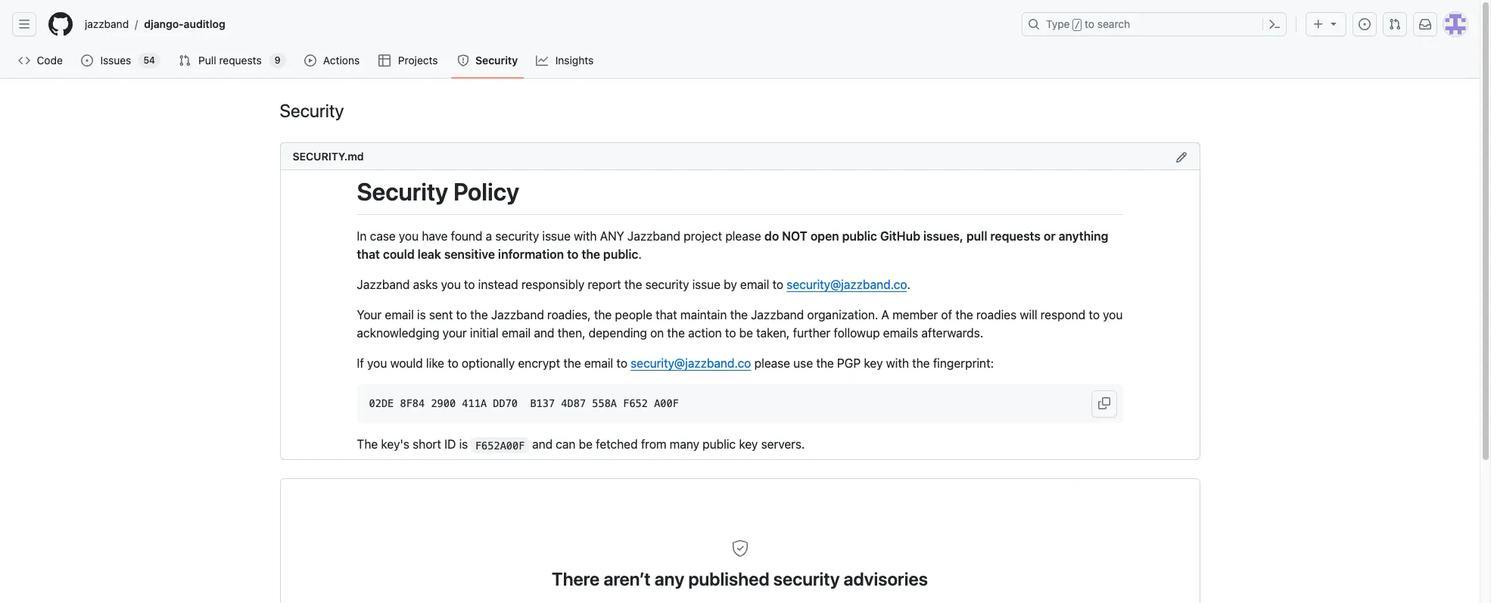 Task type: describe. For each thing, give the bounding box(es) containing it.
to right by
[[773, 278, 784, 291]]

people
[[615, 308, 653, 322]]

02de 8f84 2900 411a dd70  b137 4d87 558a f652 a00f
[[369, 397, 679, 409]]

pgp
[[837, 356, 861, 370]]

security@jazzband.co link for if you would like to optionally encrypt the email to
[[631, 356, 752, 370]]

search
[[1098, 17, 1131, 30]]

found
[[451, 229, 483, 243]]

1 horizontal spatial issue
[[693, 278, 721, 291]]

2 horizontal spatial security
[[476, 54, 518, 67]]

the up depending
[[594, 308, 612, 322]]

servers.
[[761, 438, 805, 452]]

a
[[882, 308, 890, 322]]

short
[[413, 438, 441, 452]]

security policy
[[357, 177, 520, 206]]

do
[[765, 229, 779, 243]]

jazzband / django-auditlog
[[85, 17, 225, 31]]

you inside your email is sent to the jazzband roadies, the people that maintain the jazzband organization. a member of the roadies will respond to you acknowledging your initial email and then, depending on the action to be taken, further followup emails afterwards.
[[1103, 308, 1123, 322]]

2 vertical spatial public
[[703, 438, 736, 452]]

jazzband down the instead
[[491, 308, 544, 322]]

security link
[[451, 49, 524, 72]]

1 vertical spatial security
[[646, 278, 689, 291]]

published
[[689, 569, 770, 590]]

your
[[443, 326, 467, 340]]

instead
[[478, 278, 518, 291]]

requests inside do not open public github issues, pull requests or anything that could leak sensitive information to the public
[[991, 229, 1041, 243]]

git pull request image for issue opened image
[[1390, 18, 1402, 30]]

insights
[[556, 54, 594, 67]]

id
[[445, 438, 456, 452]]

in
[[357, 229, 367, 243]]

the inside do not open public github issues, pull requests or anything that could leak sensitive information to the public
[[582, 247, 601, 261]]

pull requests
[[199, 54, 262, 67]]

fingerprint:
[[934, 356, 994, 370]]

jazzband up taken,
[[751, 308, 804, 322]]

security.md
[[293, 150, 364, 163]]

afterwards.
[[922, 326, 984, 340]]

the down by
[[730, 308, 748, 322]]

type
[[1047, 17, 1070, 30]]

would
[[390, 356, 423, 370]]

projects link
[[373, 49, 445, 72]]

can
[[556, 438, 576, 452]]

to left the instead
[[464, 278, 475, 291]]

you right asks
[[441, 278, 461, 291]]

there
[[552, 569, 600, 590]]

report
[[588, 278, 622, 291]]

like
[[426, 356, 445, 370]]

jazzband
[[85, 17, 129, 30]]

copy image
[[1098, 397, 1111, 409]]

then,
[[558, 326, 586, 340]]

play image
[[304, 55, 316, 67]]

to right respond
[[1089, 308, 1100, 322]]

could
[[383, 247, 415, 261]]

plus image
[[1313, 18, 1325, 30]]

to right like
[[448, 356, 459, 370]]

roadies,
[[547, 308, 591, 322]]

initial
[[470, 326, 499, 340]]

organization.
[[808, 308, 879, 322]]

anything
[[1059, 229, 1109, 243]]

0 horizontal spatial .
[[639, 247, 642, 261]]

jazzband asks you to instead responsibly report the security issue by email to security@jazzband.co .
[[357, 278, 911, 291]]

the right on
[[668, 326, 685, 340]]

depending
[[589, 326, 647, 340]]

by
[[724, 278, 737, 291]]

0 vertical spatial please
[[726, 229, 762, 243]]

projects
[[398, 54, 438, 67]]

notifications image
[[1420, 18, 1432, 30]]

do not open public github issues, pull requests or anything that could leak sensitive information to the public
[[357, 229, 1109, 261]]

insights link
[[530, 49, 601, 72]]

code image
[[18, 55, 30, 67]]

2 horizontal spatial public
[[843, 229, 878, 243]]

54
[[143, 55, 155, 66]]

security@jazzband.co link for jazzband asks you to instead responsibly report the security issue by email to
[[787, 278, 907, 291]]

asks
[[413, 278, 438, 291]]

the up the initial
[[470, 308, 488, 322]]

9
[[275, 55, 281, 66]]

if
[[357, 356, 364, 370]]

that for could
[[357, 247, 380, 261]]

member
[[893, 308, 938, 322]]

list containing jazzband
[[79, 12, 1013, 36]]

a
[[486, 229, 492, 243]]

of
[[942, 308, 953, 322]]

to right the "action"
[[725, 326, 736, 340]]

the down then,
[[564, 356, 581, 370]]

there aren't any published security advisories
[[552, 569, 928, 590]]

issue opened image
[[81, 55, 93, 67]]

graph image
[[536, 55, 548, 67]]

email right the initial
[[502, 326, 531, 340]]

action
[[688, 326, 722, 340]]

0 vertical spatial requests
[[219, 54, 262, 67]]

fork this repository and edit the file image
[[1176, 151, 1188, 163]]

information
[[498, 247, 564, 261]]



Task type: vqa. For each thing, say whether or not it's contained in the screenshot.
package Image
no



Task type: locate. For each thing, give the bounding box(es) containing it.
security
[[476, 54, 518, 67], [280, 100, 344, 121], [357, 177, 448, 206]]

0 horizontal spatial that
[[357, 247, 380, 261]]

0 horizontal spatial key
[[739, 438, 758, 452]]

git pull request image left pull
[[179, 55, 191, 67]]

github
[[881, 229, 921, 243]]

code
[[37, 54, 63, 67]]

the down any
[[582, 247, 601, 261]]

encrypt
[[518, 356, 560, 370]]

1 vertical spatial public
[[604, 247, 639, 261]]

security@jazzband.co up organization.
[[787, 278, 907, 291]]

maintain
[[681, 308, 727, 322]]

is right the id at the bottom of the page
[[459, 438, 468, 452]]

1 horizontal spatial key
[[864, 356, 883, 370]]

further
[[793, 326, 831, 340]]

optionally
[[462, 356, 515, 370]]

pull
[[967, 229, 988, 243]]

public right open
[[843, 229, 878, 243]]

1 vertical spatial is
[[459, 438, 468, 452]]

0 horizontal spatial security
[[280, 100, 344, 121]]

be inside your email is sent to the jazzband roadies, the people that maintain the jazzband organization. a member of the roadies will respond to you acknowledging your initial email and then, depending on the action to be taken, further followup emails afterwards.
[[740, 326, 753, 340]]

on
[[651, 326, 664, 340]]

triangle down image
[[1328, 17, 1340, 30]]

jazzband right any
[[628, 229, 681, 243]]

pull
[[199, 54, 216, 67]]

requests
[[219, 54, 262, 67], [991, 229, 1041, 243]]

type / to search
[[1047, 17, 1131, 30]]

you
[[399, 229, 419, 243], [441, 278, 461, 291], [1103, 308, 1123, 322], [367, 356, 387, 370]]

1 vertical spatial security@jazzband.co
[[631, 356, 752, 370]]

security@jazzband.co link down the "action"
[[631, 356, 752, 370]]

0 horizontal spatial /
[[135, 18, 138, 31]]

1 horizontal spatial /
[[1075, 20, 1081, 30]]

issues,
[[924, 229, 964, 243]]

homepage image
[[48, 12, 73, 36]]

shield image
[[457, 55, 470, 67]]

table image
[[379, 55, 391, 67]]

django-auditlog link
[[138, 12, 231, 36]]

roadies
[[977, 308, 1017, 322]]

please left do
[[726, 229, 762, 243]]

the
[[582, 247, 601, 261], [625, 278, 642, 291], [470, 308, 488, 322], [594, 308, 612, 322], [730, 308, 748, 322], [956, 308, 974, 322], [668, 326, 685, 340], [564, 356, 581, 370], [817, 356, 834, 370], [913, 356, 930, 370]]

issue opened image
[[1359, 18, 1371, 30]]

0 vertical spatial that
[[357, 247, 380, 261]]

0 vertical spatial .
[[639, 247, 642, 261]]

1 horizontal spatial be
[[740, 326, 753, 340]]

be
[[740, 326, 753, 340], [579, 438, 593, 452]]

acknowledging
[[357, 326, 440, 340]]

1 vertical spatial requests
[[991, 229, 1041, 243]]

that for maintain
[[656, 308, 678, 322]]

aren't
[[604, 569, 651, 590]]

0 horizontal spatial issue
[[543, 229, 571, 243]]

policy
[[454, 177, 520, 206]]

the key's short id is f652a00f and can be fetched from many public key servers.
[[357, 438, 805, 452]]

be left taken,
[[740, 326, 753, 340]]

if you would like to optionally encrypt the email to security@jazzband.co please use the pgp key with the fingerprint:
[[357, 356, 994, 370]]

0 vertical spatial git pull request image
[[1390, 18, 1402, 30]]

any
[[600, 229, 625, 243]]

1 vertical spatial and
[[532, 438, 553, 452]]

/ for type
[[1075, 20, 1081, 30]]

or
[[1044, 229, 1056, 243]]

0 vertical spatial security
[[476, 54, 518, 67]]

is inside your email is sent to the jazzband roadies, the people that maintain the jazzband organization. a member of the roadies will respond to you acknowledging your initial email and then, depending on the action to be taken, further followup emails afterwards.
[[417, 308, 426, 322]]

that
[[357, 247, 380, 261], [656, 308, 678, 322]]

have
[[422, 229, 448, 243]]

django-
[[144, 17, 184, 30]]

issue left by
[[693, 278, 721, 291]]

and inside your email is sent to the jazzband roadies, the people that maintain the jazzband organization. a member of the roadies will respond to you acknowledging your initial email and then, depending on the action to be taken, further followup emails afterwards.
[[534, 326, 555, 340]]

shield check image
[[731, 540, 749, 558]]

. up member
[[907, 278, 911, 291]]

fetched
[[596, 438, 638, 452]]

and left then,
[[534, 326, 555, 340]]

case
[[370, 229, 396, 243]]

you right respond
[[1103, 308, 1123, 322]]

email down depending
[[585, 356, 614, 370]]

with left any
[[574, 229, 597, 243]]

responsibly
[[522, 278, 585, 291]]

/ inside jazzband / django-auditlog
[[135, 18, 138, 31]]

1 horizontal spatial security
[[357, 177, 448, 206]]

public right many
[[703, 438, 736, 452]]

/ left django-
[[135, 18, 138, 31]]

security
[[496, 229, 539, 243], [646, 278, 689, 291], [774, 569, 840, 590]]

to inside do not open public github issues, pull requests or anything that could leak sensitive information to the public
[[567, 247, 579, 261]]

0 vertical spatial issue
[[543, 229, 571, 243]]

your
[[357, 308, 382, 322]]

will
[[1020, 308, 1038, 322]]

email right by
[[741, 278, 770, 291]]

key
[[864, 356, 883, 370], [739, 438, 758, 452]]

that inside your email is sent to the jazzband roadies, the people that maintain the jazzband organization. a member of the roadies will respond to you acknowledging your initial email and then, depending on the action to be taken, further followup emails afterwards.
[[656, 308, 678, 322]]

requests left the or
[[991, 229, 1041, 243]]

in case you have found a security issue with any jazzband project please
[[357, 229, 765, 243]]

public down any
[[604, 247, 639, 261]]

requests right pull
[[219, 54, 262, 67]]

open
[[811, 229, 840, 243]]

1 horizontal spatial requests
[[991, 229, 1041, 243]]

to
[[1085, 17, 1095, 30], [567, 247, 579, 261], [464, 278, 475, 291], [773, 278, 784, 291], [456, 308, 467, 322], [1089, 308, 1100, 322], [725, 326, 736, 340], [448, 356, 459, 370], [617, 356, 628, 370]]

1 vertical spatial git pull request image
[[179, 55, 191, 67]]

security@jazzband.co link
[[787, 278, 907, 291], [631, 356, 752, 370]]

from
[[641, 438, 667, 452]]

.
[[639, 247, 642, 261], [907, 278, 911, 291]]

. up jazzband asks you to instead responsibly report the security issue by email to security@jazzband.co .
[[639, 247, 642, 261]]

2 vertical spatial security
[[357, 177, 448, 206]]

issue up information
[[543, 229, 571, 243]]

0 vertical spatial and
[[534, 326, 555, 340]]

1 vertical spatial be
[[579, 438, 593, 452]]

/ inside type / to search
[[1075, 20, 1081, 30]]

actions link
[[298, 49, 367, 72]]

public
[[843, 229, 878, 243], [604, 247, 639, 261], [703, 438, 736, 452]]

you right if
[[367, 356, 387, 370]]

/ for jazzband
[[135, 18, 138, 31]]

auditlog
[[184, 17, 225, 30]]

2 horizontal spatial security
[[774, 569, 840, 590]]

the down emails at bottom
[[913, 356, 930, 370]]

1 horizontal spatial that
[[656, 308, 678, 322]]

0 vertical spatial key
[[864, 356, 883, 370]]

key left servers.
[[739, 438, 758, 452]]

project
[[684, 229, 722, 243]]

command palette image
[[1269, 18, 1281, 30]]

1 horizontal spatial security
[[646, 278, 689, 291]]

security@jazzband.co link up organization.
[[787, 278, 907, 291]]

1 vertical spatial issue
[[693, 278, 721, 291]]

with
[[574, 229, 597, 243], [886, 356, 909, 370]]

with down emails at bottom
[[886, 356, 909, 370]]

to left search
[[1085, 17, 1095, 30]]

0 horizontal spatial security
[[496, 229, 539, 243]]

is left sent on the left bottom of the page
[[417, 308, 426, 322]]

0 vertical spatial security@jazzband.co link
[[787, 278, 907, 291]]

git pull request image
[[1390, 18, 1402, 30], [179, 55, 191, 67]]

key's
[[381, 438, 410, 452]]

0 horizontal spatial requests
[[219, 54, 262, 67]]

emails
[[884, 326, 919, 340]]

1 horizontal spatial .
[[907, 278, 911, 291]]

the right of
[[956, 308, 974, 322]]

0 vertical spatial security@jazzband.co
[[787, 278, 907, 291]]

0 vertical spatial public
[[843, 229, 878, 243]]

is
[[417, 308, 426, 322], [459, 438, 468, 452]]

security up case on the top left
[[357, 177, 448, 206]]

security@jazzband.co
[[787, 278, 907, 291], [631, 356, 752, 370]]

you up could
[[399, 229, 419, 243]]

1 horizontal spatial public
[[703, 438, 736, 452]]

the right report
[[625, 278, 642, 291]]

that inside do not open public github issues, pull requests or anything that could leak sensitive information to the public
[[357, 247, 380, 261]]

actions
[[323, 54, 360, 67]]

leak
[[418, 247, 441, 261]]

to up your
[[456, 308, 467, 322]]

1 horizontal spatial security@jazzband.co link
[[787, 278, 907, 291]]

0 horizontal spatial git pull request image
[[179, 55, 191, 67]]

0 vertical spatial be
[[740, 326, 753, 340]]

to down depending
[[617, 356, 628, 370]]

taken,
[[757, 326, 790, 340]]

security right shield image
[[476, 54, 518, 67]]

/ right "type"
[[1075, 20, 1081, 30]]

please down taken,
[[755, 356, 791, 370]]

1 vertical spatial please
[[755, 356, 791, 370]]

1 horizontal spatial security@jazzband.co
[[787, 278, 907, 291]]

0 horizontal spatial public
[[604, 247, 639, 261]]

1 vertical spatial key
[[739, 438, 758, 452]]

2 vertical spatial security
[[774, 569, 840, 590]]

git pull request image for issue opened icon
[[179, 55, 191, 67]]

1 horizontal spatial git pull request image
[[1390, 18, 1402, 30]]

be right can
[[579, 438, 593, 452]]

/
[[135, 18, 138, 31], [1075, 20, 1081, 30]]

1 vertical spatial security
[[280, 100, 344, 121]]

and left can
[[532, 438, 553, 452]]

jazzband
[[628, 229, 681, 243], [357, 278, 410, 291], [491, 308, 544, 322], [751, 308, 804, 322]]

any
[[655, 569, 685, 590]]

security@jazzband.co down the "action"
[[631, 356, 752, 370]]

0 vertical spatial with
[[574, 229, 597, 243]]

1 vertical spatial that
[[656, 308, 678, 322]]

f652a00f
[[475, 439, 525, 452]]

sensitive
[[444, 247, 495, 261]]

many
[[670, 438, 700, 452]]

1 horizontal spatial is
[[459, 438, 468, 452]]

advisories
[[844, 569, 928, 590]]

that up on
[[656, 308, 678, 322]]

and
[[534, 326, 555, 340], [532, 438, 553, 452]]

the right use
[[817, 356, 834, 370]]

that down in
[[357, 247, 380, 261]]

sent
[[429, 308, 453, 322]]

security up security.md at the left top of the page
[[280, 100, 344, 121]]

1 vertical spatial .
[[907, 278, 911, 291]]

0 vertical spatial is
[[417, 308, 426, 322]]

1 vertical spatial with
[[886, 356, 909, 370]]

git pull request image right issue opened image
[[1390, 18, 1402, 30]]

0 horizontal spatial be
[[579, 438, 593, 452]]

respond
[[1041, 308, 1086, 322]]

your email is sent to the jazzband roadies, the people that maintain the jazzband organization. a member of the roadies will respond to you acknowledging your initial email and then, depending on the action to be taken, further followup emails afterwards.
[[357, 308, 1123, 340]]

0 horizontal spatial with
[[574, 229, 597, 243]]

list
[[79, 12, 1013, 36]]

jazzband up "your"
[[357, 278, 410, 291]]

key right pgp
[[864, 356, 883, 370]]

0 horizontal spatial security@jazzband.co
[[631, 356, 752, 370]]

0 horizontal spatial is
[[417, 308, 426, 322]]

email up 'acknowledging'
[[385, 308, 414, 322]]

jazzband link
[[79, 12, 135, 36]]

to down the in case you have found a security issue with any jazzband project please on the top of page
[[567, 247, 579, 261]]

not
[[782, 229, 808, 243]]

followup
[[834, 326, 880, 340]]

1 horizontal spatial with
[[886, 356, 909, 370]]

1 vertical spatial security@jazzband.co link
[[631, 356, 752, 370]]

0 horizontal spatial security@jazzband.co link
[[631, 356, 752, 370]]

issues
[[100, 54, 131, 67]]

0 vertical spatial security
[[496, 229, 539, 243]]



